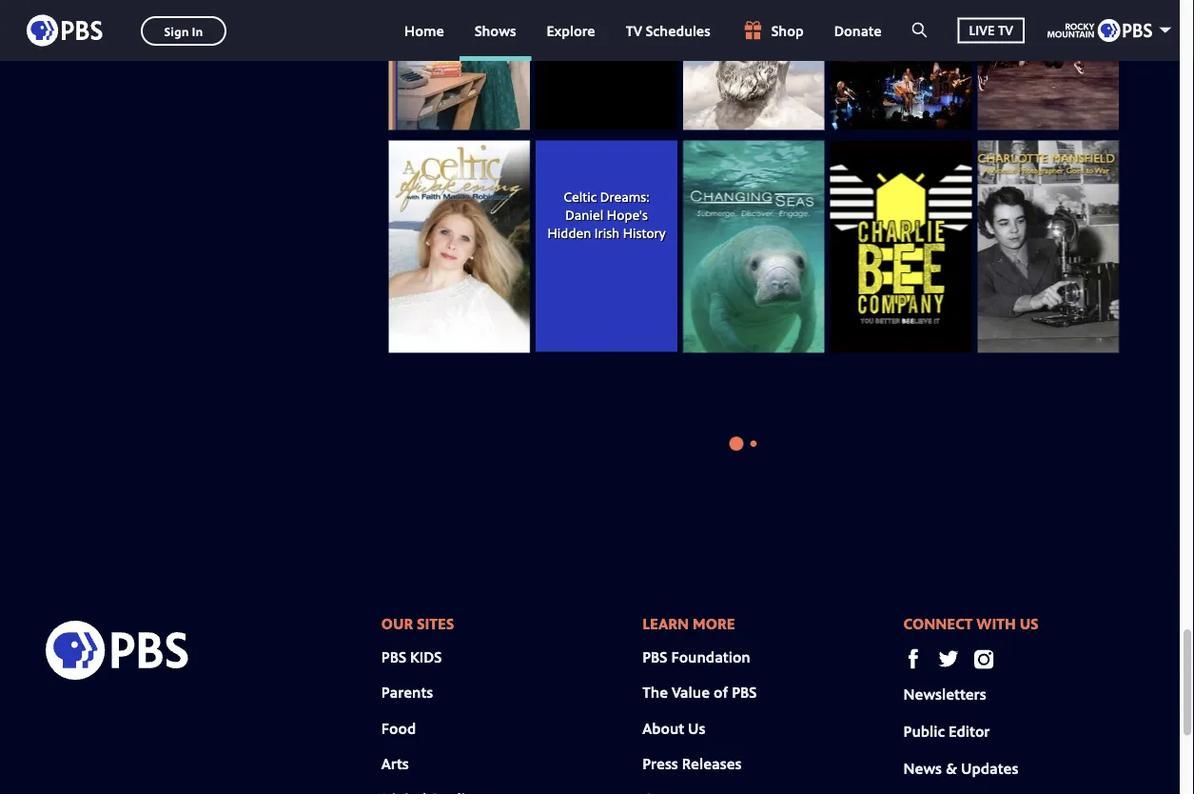 Task type: describe. For each thing, give the bounding box(es) containing it.
by the river with holly jackson image
[[389, 0, 530, 130]]

about us
[[643, 718, 706, 738]]

news & updates link
[[904, 758, 1019, 778]]

the
[[643, 682, 668, 703]]

irish
[[595, 224, 620, 242]]

live tv
[[970, 21, 1014, 39]]

1 horizontal spatial us
[[1020, 613, 1039, 634]]

charlotte mansfield: a woman photographer goes to war image
[[978, 141, 1120, 353]]

shop
[[772, 20, 804, 40]]

search image
[[913, 21, 928, 39]]

pbs kids link
[[382, 647, 442, 667]]

foundation
[[672, 647, 751, 667]]

food
[[382, 718, 416, 738]]

learn more
[[643, 613, 736, 634]]

kids
[[410, 647, 442, 667]]

donate link
[[819, 0, 897, 61]]

public
[[904, 721, 945, 741]]

about
[[643, 718, 685, 738]]

shop link
[[726, 0, 819, 61]]

arts
[[382, 753, 409, 774]]

home
[[405, 20, 445, 40]]

press releases
[[643, 753, 742, 774]]

pbs kids
[[382, 647, 442, 667]]

tv schedules
[[626, 20, 711, 40]]

our sites
[[382, 613, 454, 634]]

public editor
[[904, 721, 991, 741]]

live tv link
[[943, 0, 1041, 61]]

the value of pbs link
[[643, 682, 757, 703]]

public editor link
[[904, 721, 991, 741]]

tv inside tv schedules link
[[626, 20, 643, 40]]

press
[[643, 753, 679, 774]]

releases
[[682, 753, 742, 774]]

updates
[[962, 758, 1019, 778]]

value
[[672, 682, 710, 703]]

connect with pbs on facebook (opens in new window) image
[[904, 649, 924, 669]]

connect with pbs on twitter (opens in new window) image
[[939, 649, 959, 669]]

shows link
[[460, 0, 532, 61]]

charlie bee company image
[[831, 141, 972, 353]]

daniel
[[566, 206, 604, 224]]

2 horizontal spatial pbs
[[732, 682, 757, 703]]

learn
[[643, 613, 689, 634]]

celtic
[[564, 188, 597, 206]]

explore
[[547, 20, 596, 40]]

connect
[[904, 613, 973, 634]]

of
[[714, 682, 729, 703]]

newsletters link
[[904, 684, 987, 704]]



Task type: vqa. For each thing, say whether or not it's contained in the screenshot.
"Back To Top" button
no



Task type: locate. For each thing, give the bounding box(es) containing it.
live
[[970, 21, 995, 39]]

connect with us
[[904, 613, 1039, 634]]

donate
[[835, 20, 882, 40]]

celtic dreams: daniel hope's hidden irish history
[[548, 188, 666, 242]]

news & updates
[[904, 758, 1019, 778]]

a celtic awakening with faith marion robinson image
[[389, 141, 530, 353]]

newsletters
[[904, 684, 987, 704]]

tv
[[626, 20, 643, 40], [999, 21, 1014, 39]]

history
[[623, 224, 666, 242]]

celebrate the beat image
[[978, 0, 1120, 130]]

changing seas image
[[683, 141, 825, 353]]

pbs left kids in the left bottom of the page
[[382, 647, 407, 667]]

pbs
[[382, 647, 407, 667], [643, 647, 668, 667], [732, 682, 757, 703]]

pbs image
[[27, 9, 103, 52]]

tv schedules link
[[611, 0, 726, 61]]

pbs for pbs foundation
[[643, 647, 668, 667]]

us
[[1020, 613, 1039, 634], [688, 718, 706, 738]]

canvasing the world with sean diediker image
[[683, 0, 825, 130]]

parents
[[382, 682, 433, 703]]

0 horizontal spatial pbs
[[382, 647, 407, 667]]

tv left the "schedules" at the right of the page
[[626, 20, 643, 40]]

sites
[[417, 613, 454, 634]]

pbs down learn
[[643, 647, 668, 667]]

&
[[946, 758, 958, 778]]

hope's
[[607, 206, 648, 224]]

carole king & james taylor live at the troubadour image
[[831, 0, 972, 130]]

pbs right of
[[732, 682, 757, 703]]

shows
[[475, 20, 517, 40]]

food link
[[382, 718, 416, 738]]

pbs home image
[[46, 615, 189, 687]]

about us link
[[643, 718, 706, 738]]

explore link
[[532, 0, 611, 61]]

news
[[904, 758, 943, 778]]

dreams:
[[601, 188, 650, 206]]

home link
[[389, 0, 460, 61]]

tv inside live tv link
[[999, 21, 1014, 39]]

1 vertical spatial us
[[688, 718, 706, 738]]

us right about
[[688, 718, 706, 738]]

rmpbs image
[[1048, 19, 1153, 42]]

arts link
[[382, 753, 409, 774]]

1 horizontal spatial pbs
[[643, 647, 668, 667]]

0 vertical spatial us
[[1020, 613, 1039, 634]]

pbs for pbs kids
[[382, 647, 407, 667]]

1 horizontal spatial tv
[[999, 21, 1014, 39]]

0 horizontal spatial us
[[688, 718, 706, 738]]

connect with pbs on instagram (opens in new window) image
[[975, 649, 995, 669]]

parents link
[[382, 682, 433, 703]]

pbs foundation
[[643, 647, 751, 667]]

with
[[977, 613, 1017, 634]]

the value of pbs
[[643, 682, 757, 703]]

0 horizontal spatial tv
[[626, 20, 643, 40]]

hidden
[[548, 224, 592, 242]]

our
[[382, 613, 414, 634]]

tv right live
[[999, 21, 1014, 39]]

more
[[693, 613, 736, 634]]

schedules
[[646, 20, 711, 40]]

pbs foundation link
[[643, 647, 751, 667]]

editor
[[949, 721, 991, 741]]

press releases link
[[643, 753, 742, 774]]

us right with
[[1020, 613, 1039, 634]]



